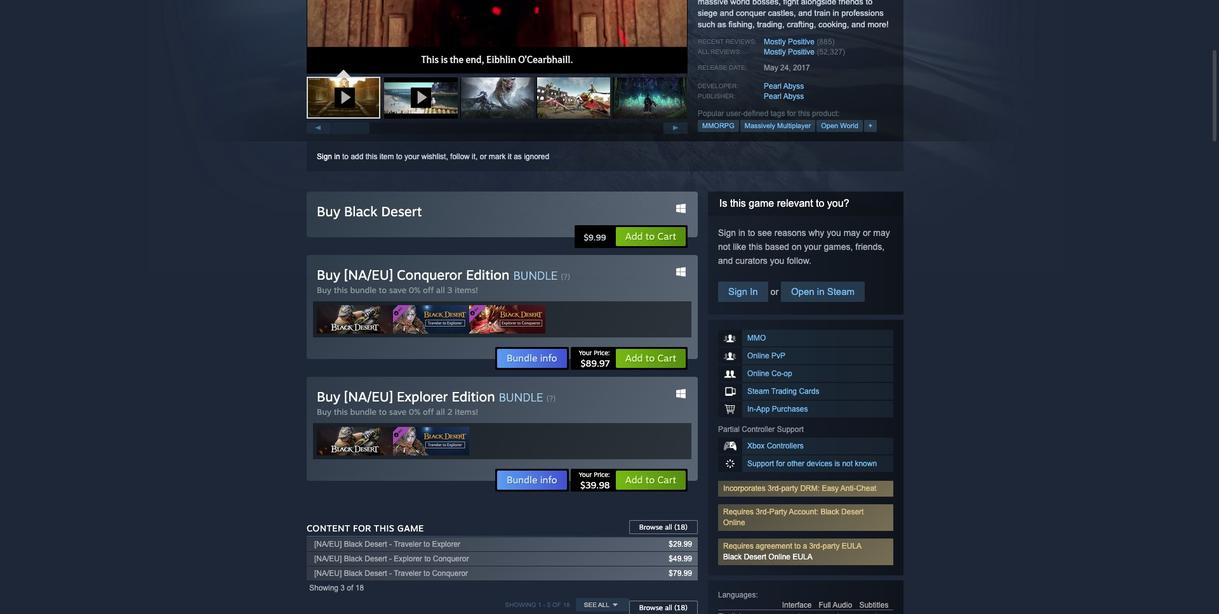 Task type: locate. For each thing, give the bounding box(es) containing it.
5 buy from the top
[[317, 407, 331, 417]]

info left 'your price: $89.97'
[[540, 352, 557, 364]]

save down buy [na/eu] explorer edition bundle (?)
[[389, 407, 406, 417]]

sign in to see reasons why you may or may not like this based on your games, friends, and curators you follow.
[[718, 228, 890, 266]]

desert down the this on the bottom left of the page
[[365, 540, 387, 549]]

co-
[[772, 370, 784, 378]]

reviews:
[[726, 38, 757, 45], [711, 48, 742, 55]]

may
[[844, 228, 861, 238], [873, 228, 890, 238]]

1 vertical spatial pearl abyss link
[[764, 92, 804, 101]]

bundle info left your price: $39.98
[[507, 474, 557, 486]]

add to cart
[[625, 231, 676, 243], [625, 352, 676, 364], [625, 474, 676, 486]]

1 vertical spatial open
[[791, 286, 814, 297]]

3 add from the top
[[625, 474, 643, 486]]

off
[[423, 285, 434, 295], [423, 407, 434, 417]]

0 horizontal spatial steam
[[747, 387, 769, 396]]

explorer up [na/eu] black desert - traveler to conqueror
[[394, 555, 422, 564]]

sign left add
[[317, 152, 332, 161]]

your inside your price: $39.98
[[579, 471, 592, 479]]

known
[[855, 460, 877, 469]]

0 vertical spatial bundle
[[507, 352, 538, 364]]

2 bundle from the top
[[507, 474, 538, 486]]

all right see
[[598, 602, 610, 609]]

0 vertical spatial browse
[[639, 523, 663, 532]]

3rd- right the a on the right of page
[[809, 542, 823, 551]]

2 positive from the top
[[788, 48, 815, 57]]

positive for (52,327)
[[788, 48, 815, 57]]

drm:
[[800, 485, 820, 493]]

online inside requires 3rd-party account: black desert online
[[723, 519, 745, 528]]

browse
[[639, 523, 663, 532], [639, 604, 663, 613]]

your inside 'your price: $89.97'
[[579, 349, 592, 357]]

steam trading cards
[[747, 387, 819, 396]]

1 pearl from the top
[[764, 82, 782, 91]]

1 vertical spatial 3
[[341, 584, 345, 593]]

1 bundle info from the top
[[507, 352, 557, 364]]

browse all (18) up $29.99
[[639, 523, 688, 532]]

3 buy from the top
[[317, 285, 331, 295]]

0 vertical spatial 18
[[355, 584, 364, 593]]

1
[[538, 602, 542, 609]]

add to cart right $89.97
[[625, 352, 676, 364]]

2 horizontal spatial or
[[863, 228, 871, 238]]

1 pearl abyss link from the top
[[764, 82, 804, 91]]

2 save from the top
[[389, 407, 406, 417]]

in-
[[747, 405, 756, 414]]

in down the "sign in to see reasons why you may or may not like this based on your games, friends, and curators you follow."
[[817, 286, 825, 297]]

1 vertical spatial in
[[738, 228, 745, 238]]

2 vertical spatial conqueror
[[432, 570, 468, 578]]

open world
[[821, 122, 858, 130]]

positive
[[788, 37, 815, 46], [788, 48, 815, 57]]

2 buy from the top
[[317, 267, 340, 283]]

partial
[[718, 425, 740, 434]]

2 pearl abyss from the top
[[764, 92, 804, 101]]

2 vertical spatial add to cart
[[625, 474, 676, 486]]

in inside the "sign in to see reasons why you may or may not like this based on your games, friends, and curators you follow."
[[738, 228, 745, 238]]

2 bundle from the top
[[350, 407, 376, 417]]

0 vertical spatial or
[[480, 152, 487, 161]]

pearl abyss up tags
[[764, 92, 804, 101]]

your up $89.97
[[579, 349, 592, 357]]

0 horizontal spatial support
[[747, 460, 774, 469]]

popular user-defined tags for this product:
[[698, 109, 840, 118]]

0 vertical spatial abyss
[[783, 82, 804, 91]]

controllers
[[767, 442, 804, 451]]

0 horizontal spatial 3
[[341, 584, 345, 593]]

0% down buy [na/eu] conqueror edition bundle (?)
[[409, 285, 421, 295]]

1 vertical spatial conqueror
[[433, 555, 469, 564]]

or right it,
[[480, 152, 487, 161]]

1 vertical spatial eula
[[793, 553, 813, 562]]

0 horizontal spatial in
[[334, 152, 340, 161]]

recent
[[698, 38, 724, 45]]

1 vertical spatial bundle info link
[[497, 471, 567, 491]]

party right the a on the right of page
[[823, 542, 840, 551]]

2 traveler from the top
[[394, 570, 421, 578]]

1 bundle from the top
[[350, 285, 376, 295]]

cards
[[799, 387, 819, 396]]

to inside requires agreement to a 3rd-party eula black desert online eula
[[794, 542, 801, 551]]

edition for conqueror
[[466, 267, 510, 283]]

$79.99
[[669, 570, 692, 578]]

your for buy [na/eu] conqueror edition
[[579, 349, 592, 357]]

0 vertical spatial add to cart link
[[615, 227, 686, 247]]

price: for buy [na/eu] explorer edition
[[594, 471, 610, 479]]

sign inside the "sign in to see reasons why you may or may not like this based on your games, friends, and curators you follow."
[[718, 228, 736, 238]]

2 requires from the top
[[723, 542, 754, 551]]

pearl abyss link up tags
[[764, 92, 804, 101]]

off down buy [na/eu] conqueror edition bundle (?)
[[423, 285, 434, 295]]

2 info from the top
[[540, 474, 557, 486]]

op
[[784, 370, 792, 378]]

languages
[[718, 591, 756, 600]]

to left add
[[342, 152, 349, 161]]

1 buy from the top
[[317, 203, 340, 220]]

eula right the a on the right of page
[[842, 542, 862, 551]]

for up multiplayer on the right
[[787, 109, 796, 118]]

1 horizontal spatial 18
[[563, 602, 570, 609]]

content for this game
[[307, 523, 424, 534]]

1 horizontal spatial you
[[827, 228, 841, 238]]

your price: $89.97
[[579, 349, 610, 369]]

0 horizontal spatial party
[[781, 485, 798, 493]]

abyss down may 24, 2017
[[783, 82, 804, 91]]

3rd- for party
[[768, 485, 781, 493]]

traveler down game
[[394, 540, 421, 549]]

0 vertical spatial bundle
[[513, 269, 558, 283]]

2 vertical spatial explorer
[[394, 555, 422, 564]]

explorer
[[397, 389, 448, 405], [432, 540, 460, 549], [394, 555, 422, 564]]

- for [na/eu] black desert - traveler to conqueror
[[389, 570, 392, 578]]

online inside requires agreement to a 3rd-party eula black desert online eula
[[769, 553, 791, 562]]

desert for [na/eu] black desert - explorer to conqueror
[[365, 555, 387, 564]]

you?
[[827, 198, 849, 209]]

1 horizontal spatial support
[[777, 425, 804, 434]]

1 traveler from the top
[[394, 540, 421, 549]]

traveler
[[394, 540, 421, 549], [394, 570, 421, 578]]

1 vertical spatial bundle
[[507, 474, 538, 486]]

1 horizontal spatial or
[[768, 287, 781, 297]]

open for open world
[[821, 122, 838, 130]]

2 items! from the top
[[455, 407, 478, 417]]

1 vertical spatial 0%
[[409, 407, 421, 417]]

showing
[[309, 584, 338, 593]]

1 vertical spatial pearl
[[764, 92, 782, 101]]

pearl abyss link down 24,
[[764, 82, 804, 91]]

to up [na/eu] black desert - traveler to conqueror
[[424, 555, 431, 564]]

2 0% from the top
[[409, 407, 421, 417]]

requires
[[723, 508, 754, 517], [723, 542, 754, 551]]

1 vertical spatial (?)
[[547, 394, 556, 404]]

in for open in steam
[[817, 286, 825, 297]]

black for [na/eu] black desert - traveler to explorer
[[344, 540, 363, 549]]

1 0% from the top
[[409, 285, 421, 295]]

1 vertical spatial 18
[[563, 602, 570, 609]]

price: up $39.98
[[594, 471, 610, 479]]

- up [na/eu] black desert - traveler to conqueror
[[389, 555, 392, 564]]

0 vertical spatial pearl
[[764, 82, 782, 91]]

3rd- down the incorporates
[[756, 508, 769, 517]]

support down xbox
[[747, 460, 774, 469]]

follow.
[[787, 256, 812, 266]]

mostly positive (52,327)
[[764, 48, 845, 57]]

add right $89.97
[[625, 352, 643, 364]]

mmo link
[[718, 330, 893, 347]]

1 vertical spatial requires
[[723, 542, 754, 551]]

desert down agreement
[[744, 553, 766, 562]]

2 bundle info from the top
[[507, 474, 557, 486]]

1 vertical spatial all
[[598, 602, 610, 609]]

4 buy from the top
[[317, 389, 340, 405]]

items! for explorer
[[455, 407, 478, 417]]

1 vertical spatial not
[[842, 460, 853, 469]]

- for [na/eu] black desert - traveler to explorer
[[389, 540, 392, 549]]

0 vertical spatial not
[[718, 242, 731, 252]]

desert for [na/eu] black desert - traveler to conqueror
[[365, 570, 387, 578]]

reviews: for mostly positive (885)
[[726, 38, 757, 45]]

edition for explorer
[[452, 389, 495, 405]]

(?) inside buy [na/eu] conqueror edition bundle (?)
[[561, 272, 570, 282]]

steam inside open in steam link
[[827, 286, 855, 297]]

1 save from the top
[[389, 285, 406, 295]]

1 add to cart link from the top
[[615, 227, 686, 247]]

traveler down [na/eu] black desert - explorer to conqueror
[[394, 570, 421, 578]]

info left your price: $39.98
[[540, 474, 557, 486]]

1 horizontal spatial in
[[738, 228, 745, 238]]

2 add to cart link from the top
[[615, 349, 686, 369]]

1 vertical spatial (18)
[[674, 604, 688, 613]]

2 add to cart from the top
[[625, 352, 676, 364]]

buy for buy [na/eu] explorer edition bundle (?)
[[317, 389, 340, 405]]

info
[[540, 352, 557, 364], [540, 474, 557, 486]]

for
[[787, 109, 796, 118], [776, 460, 785, 469]]

bundle info link left your price: $39.98
[[497, 471, 567, 491]]

in
[[334, 152, 340, 161], [738, 228, 745, 238], [817, 286, 825, 297]]

price: inside 'your price: $89.97'
[[594, 349, 610, 357]]

18
[[355, 584, 364, 593], [563, 602, 570, 609]]

1 vertical spatial add to cart
[[625, 352, 676, 364]]

0 vertical spatial 3rd-
[[768, 485, 781, 493]]

desert down anti-
[[841, 508, 864, 517]]

requires for requires agreement to a 3rd-party eula black desert online eula
[[723, 542, 754, 551]]

add to cart right '$9.99' in the left top of the page
[[625, 231, 676, 243]]

0 vertical spatial you
[[827, 228, 841, 238]]

1 abyss from the top
[[783, 82, 804, 91]]

2 pearl abyss link from the top
[[764, 92, 804, 101]]

open in steam link
[[781, 282, 865, 302]]

- down [na/eu] black desert - explorer to conqueror
[[389, 570, 392, 578]]

bundle info link
[[497, 349, 567, 369], [497, 471, 567, 491]]

1 horizontal spatial open
[[821, 122, 838, 130]]

bundle info left 'your price: $89.97'
[[507, 352, 557, 364]]

1 vertical spatial cart
[[658, 352, 676, 364]]

1 vertical spatial sign
[[718, 228, 736, 238]]

relevant
[[777, 198, 813, 209]]

2 mostly from the top
[[764, 48, 786, 57]]

3rd- up party
[[768, 485, 781, 493]]

to right $89.97
[[646, 352, 655, 364]]

0 vertical spatial support
[[777, 425, 804, 434]]

mostly for mostly positive (885)
[[764, 37, 786, 46]]

items!
[[455, 285, 478, 295], [455, 407, 478, 417]]

1 vertical spatial mostly
[[764, 48, 786, 57]]

0 vertical spatial price:
[[594, 349, 610, 357]]

your inside the "sign in to see reasons why you may or may not like this based on your games, friends, and curators you follow."
[[804, 242, 821, 252]]

bundle
[[350, 285, 376, 295], [350, 407, 376, 417]]

bundle info for buy [na/eu] conqueror edition
[[507, 352, 557, 364]]

desert down [na/eu] black desert - traveler to explorer
[[365, 555, 387, 564]]

3rd- inside requires 3rd-party account: black desert online
[[756, 508, 769, 517]]

0 vertical spatial bundle info link
[[497, 349, 567, 369]]

2 bundle info link from the top
[[497, 471, 567, 491]]

2 add from the top
[[625, 352, 643, 364]]

price: inside your price: $39.98
[[594, 471, 610, 479]]

pearl for publisher:
[[764, 92, 782, 101]]

1 vertical spatial add
[[625, 352, 643, 364]]

1 cart from the top
[[658, 231, 676, 243]]

0 vertical spatial pearl abyss
[[764, 82, 804, 91]]

requires down the incorporates
[[723, 508, 754, 517]]

2 vertical spatial cart
[[658, 474, 676, 486]]

1 vertical spatial add to cart link
[[615, 349, 686, 369]]

0 vertical spatial of
[[347, 584, 353, 593]]

1 horizontal spatial 3
[[447, 285, 452, 295]]

abyss up tags
[[783, 92, 804, 101]]

explorer up [na/eu] black desert - explorer to conqueror
[[432, 540, 460, 549]]

pearl abyss link for developer:
[[764, 82, 804, 91]]

1 your from the top
[[579, 349, 592, 357]]

2 (18) from the top
[[674, 604, 688, 613]]

info for buy [na/eu] conqueror edition
[[540, 352, 557, 364]]

all left 2
[[436, 407, 445, 417]]

0 vertical spatial sign
[[317, 152, 332, 161]]

explorer up buy this bundle to save 0% off all 2 items!
[[397, 389, 448, 405]]

sign for sign in to add this item to your wishlist, follow it, or mark it as ignored
[[317, 152, 332, 161]]

1 horizontal spatial eula
[[842, 542, 862, 551]]

1 bundle from the top
[[507, 352, 538, 364]]

1 vertical spatial bundle info
[[507, 474, 557, 486]]

- right 1
[[543, 602, 545, 609]]

bundle info for buy [na/eu] explorer edition
[[507, 474, 557, 486]]

abyss for developer:
[[783, 82, 804, 91]]

[na/eu] black desert - explorer to conqueror
[[314, 555, 469, 564]]

conqueror for explorer
[[433, 555, 469, 564]]

it
[[508, 152, 512, 161]]

1 horizontal spatial all
[[698, 48, 709, 55]]

open down product: at the right of the page
[[821, 122, 838, 130]]

or up the friends,
[[863, 228, 871, 238]]

3rd- inside requires agreement to a 3rd-party eula black desert online eula
[[809, 542, 823, 551]]

1 price: from the top
[[594, 349, 610, 357]]

curators
[[735, 256, 768, 266]]

(18) down $79.99
[[674, 604, 688, 613]]

party left drm:
[[781, 485, 798, 493]]

bundle inside buy [na/eu] conqueror edition bundle (?)
[[513, 269, 558, 283]]

0 horizontal spatial may
[[844, 228, 861, 238]]

0 vertical spatial open
[[821, 122, 838, 130]]

0 vertical spatial (18)
[[674, 523, 688, 532]]

2 off from the top
[[423, 407, 434, 417]]

pearl abyss link for publisher:
[[764, 92, 804, 101]]

2017
[[793, 64, 810, 72]]

2 cart from the top
[[658, 352, 676, 364]]

0 vertical spatial add
[[625, 231, 643, 243]]

in for sign in to see reasons why you may or may not like this based on your games, friends, and curators you follow.
[[738, 228, 745, 238]]

sign up "like"
[[718, 228, 736, 238]]

3 add to cart from the top
[[625, 474, 676, 486]]

0 vertical spatial steam
[[827, 286, 855, 297]]

2 horizontal spatial in
[[817, 286, 825, 297]]

2 browse all (18) from the top
[[639, 604, 688, 613]]

0 vertical spatial mostly
[[764, 37, 786, 46]]

1 vertical spatial steam
[[747, 387, 769, 396]]

bundle info
[[507, 352, 557, 364], [507, 474, 557, 486]]

1 vertical spatial positive
[[788, 48, 815, 57]]

:
[[756, 591, 758, 600]]

1 may from the left
[[844, 228, 861, 238]]

0% down buy [na/eu] explorer edition bundle (?)
[[409, 407, 421, 417]]

items! right 2
[[455, 407, 478, 417]]

add to cart right $39.98
[[625, 474, 676, 486]]

in-app purchases
[[747, 405, 808, 414]]

items! down buy [na/eu] conqueror edition bundle (?)
[[455, 285, 478, 295]]

1 vertical spatial items!
[[455, 407, 478, 417]]

bundle inside buy [na/eu] explorer edition bundle (?)
[[499, 391, 543, 405]]

xbox controllers link
[[718, 438, 893, 455]]

1 bundle info link from the top
[[497, 349, 567, 369]]

buy [na/eu] explorer edition bundle (?)
[[317, 389, 556, 405]]

add right $39.98
[[625, 474, 643, 486]]

support up controllers
[[777, 425, 804, 434]]

all down $79.99
[[665, 604, 672, 613]]

sign for sign in
[[728, 286, 747, 297]]

2 browse from the top
[[639, 604, 663, 613]]

steam down 'games,'
[[827, 286, 855, 297]]

1 vertical spatial for
[[776, 460, 785, 469]]

0 vertical spatial cart
[[658, 231, 676, 243]]

add to cart link for buy [na/eu] conqueror edition
[[615, 349, 686, 369]]

price: up $89.97
[[594, 349, 610, 357]]

see all
[[584, 602, 610, 609]]

in up "like"
[[738, 228, 745, 238]]

game
[[397, 523, 424, 534]]

1 horizontal spatial may
[[873, 228, 890, 238]]

0 vertical spatial party
[[781, 485, 798, 493]]

(52,327)
[[817, 48, 845, 57]]

(?) inside buy [na/eu] explorer edition bundle (?)
[[547, 394, 556, 404]]

open down follow.
[[791, 286, 814, 297]]

add right '$9.99' in the left top of the page
[[625, 231, 643, 243]]

may up the friends,
[[873, 228, 890, 238]]

1 horizontal spatial not
[[842, 460, 853, 469]]

eula down the a on the right of page
[[793, 553, 813, 562]]

bundle info link left 'your price: $89.97'
[[497, 349, 567, 369]]

add for buy [na/eu] conqueror edition
[[625, 352, 643, 364]]

to inside the "sign in to see reasons why you may or may not like this based on your games, friends, and curators you follow."
[[748, 228, 755, 238]]

1 vertical spatial info
[[540, 474, 557, 486]]

black for buy black desert
[[344, 203, 377, 220]]

for left other on the bottom of page
[[776, 460, 785, 469]]

conqueror up [na/eu] black desert - traveler to conqueror
[[433, 555, 469, 564]]

online co-op
[[747, 370, 792, 378]]

requires inside requires agreement to a 3rd-party eula black desert online eula
[[723, 542, 754, 551]]

2 vertical spatial or
[[768, 287, 781, 297]]

1 horizontal spatial of
[[552, 602, 561, 609]]

your down why at the right of the page
[[804, 242, 821, 252]]

1 vertical spatial price:
[[594, 471, 610, 479]]

bundle for explorer
[[350, 407, 376, 417]]

1 vertical spatial party
[[823, 542, 840, 551]]

save for conqueror
[[389, 285, 406, 295]]

1 vertical spatial bundle
[[350, 407, 376, 417]]

(?)
[[561, 272, 570, 282], [547, 394, 556, 404]]

for
[[353, 523, 371, 534]]

off for explorer
[[423, 407, 434, 417]]

add
[[625, 231, 643, 243], [625, 352, 643, 364], [625, 474, 643, 486]]

- for [na/eu] black desert - explorer to conqueror
[[389, 555, 392, 564]]

2 price: from the top
[[594, 471, 610, 479]]

[na/eu] black desert - traveler to conqueror
[[314, 570, 468, 578]]

0 vertical spatial requires
[[723, 508, 754, 517]]

0 vertical spatial traveler
[[394, 540, 421, 549]]

1 off from the top
[[423, 285, 434, 295]]

in left add
[[334, 152, 340, 161]]

your left wishlist,
[[405, 152, 419, 161]]

0%
[[409, 285, 421, 295], [409, 407, 421, 417]]

0 vertical spatial edition
[[466, 267, 510, 283]]

1 browse from the top
[[639, 523, 663, 532]]

pearl abyss for publisher:
[[764, 92, 804, 101]]

2 pearl from the top
[[764, 92, 782, 101]]

1 pearl abyss from the top
[[764, 82, 804, 91]]

to left see
[[748, 228, 755, 238]]

1 requires from the top
[[723, 508, 754, 517]]

bundle
[[513, 269, 558, 283], [499, 391, 543, 405]]

3 right showing
[[341, 584, 345, 593]]

3 add to cart link from the top
[[615, 471, 686, 491]]

mark
[[489, 152, 506, 161]]

requires for requires 3rd-party account: black desert online
[[723, 508, 754, 517]]

desert down [na/eu] black desert - explorer to conqueror
[[365, 570, 387, 578]]

3 cart from the top
[[658, 474, 676, 486]]

2 abyss from the top
[[783, 92, 804, 101]]

add to cart for buy [na/eu] conqueror edition
[[625, 352, 676, 364]]

to down buy [na/eu] conqueror edition bundle (?)
[[379, 285, 387, 295]]

3rd-
[[768, 485, 781, 493], [756, 508, 769, 517], [809, 542, 823, 551]]

desert down item
[[381, 203, 422, 220]]

1 vertical spatial off
[[423, 407, 434, 417]]

0 vertical spatial items!
[[455, 285, 478, 295]]

0 horizontal spatial for
[[776, 460, 785, 469]]

you down 'based'
[[770, 256, 784, 266]]

1 horizontal spatial steam
[[827, 286, 855, 297]]

steam up app
[[747, 387, 769, 396]]

2 your from the top
[[579, 471, 592, 479]]

(?) for buy [na/eu] explorer edition
[[547, 394, 556, 404]]

showing 3 of 18
[[309, 584, 364, 593]]

you
[[827, 228, 841, 238], [770, 256, 784, 266]]

1 info from the top
[[540, 352, 557, 364]]

eula
[[842, 542, 862, 551], [793, 553, 813, 562]]

mostly for mostly positive (52,327)
[[764, 48, 786, 57]]

online down the incorporates
[[723, 519, 745, 528]]

0 horizontal spatial all
[[598, 602, 610, 609]]

0 vertical spatial (?)
[[561, 272, 570, 282]]

all down recent
[[698, 48, 709, 55]]

conqueror down [na/eu] black desert - explorer to conqueror
[[432, 570, 468, 578]]

1 mostly from the top
[[764, 37, 786, 46]]

add to cart link right '$9.99' in the left top of the page
[[615, 227, 686, 247]]

1 positive from the top
[[788, 37, 815, 46]]

support
[[777, 425, 804, 434], [747, 460, 774, 469]]

1 vertical spatial your
[[804, 242, 821, 252]]

18 right 5
[[563, 602, 570, 609]]

3 down buy [na/eu] conqueror edition bundle (?)
[[447, 285, 452, 295]]

(18) up $29.99
[[674, 523, 688, 532]]

online down agreement
[[769, 553, 791, 562]]

to right item
[[396, 152, 402, 161]]

(18)
[[674, 523, 688, 532], [674, 604, 688, 613]]

you up 'games,'
[[827, 228, 841, 238]]

buy for buy this bundle to save 0% off all 2 items!
[[317, 407, 331, 417]]

add to cart for buy [na/eu] explorer edition
[[625, 474, 676, 486]]

buy
[[317, 203, 340, 220], [317, 267, 340, 283], [317, 285, 331, 295], [317, 389, 340, 405], [317, 407, 331, 417]]

add
[[351, 152, 363, 161]]

1 vertical spatial bundle
[[499, 391, 543, 405]]

- up [na/eu] black desert - explorer to conqueror
[[389, 540, 392, 549]]

positive up mostly positive (52,327)
[[788, 37, 815, 46]]

off for conqueror
[[423, 285, 434, 295]]

1 items! from the top
[[455, 285, 478, 295]]

to
[[342, 152, 349, 161], [396, 152, 402, 161], [816, 198, 825, 209], [748, 228, 755, 238], [646, 231, 655, 243], [379, 285, 387, 295], [646, 352, 655, 364], [379, 407, 387, 417], [646, 474, 655, 486], [424, 540, 430, 549], [794, 542, 801, 551], [424, 555, 431, 564], [424, 570, 430, 578]]

pearl
[[764, 82, 782, 91], [764, 92, 782, 101]]

requires inside requires 3rd-party account: black desert online
[[723, 508, 754, 517]]

or right in
[[768, 287, 781, 297]]

0 vertical spatial browse all (18)
[[639, 523, 688, 532]]

steam
[[827, 286, 855, 297], [747, 387, 769, 396]]



Task type: describe. For each thing, give the bounding box(es) containing it.
add to cart link for buy [na/eu] explorer edition
[[615, 471, 686, 491]]

0 horizontal spatial of
[[347, 584, 353, 593]]

to down game
[[424, 540, 430, 549]]

(?) for buy [na/eu] conqueror edition
[[561, 272, 570, 282]]

1 vertical spatial you
[[770, 256, 784, 266]]

black desert online eula link
[[723, 553, 813, 562]]

black for [na/eu] black desert - traveler to conqueror
[[344, 570, 363, 578]]

0 horizontal spatial 18
[[355, 584, 364, 593]]

3rd- for party
[[756, 508, 769, 517]]

account: black
[[789, 508, 839, 517]]

2
[[447, 407, 453, 417]]

tags
[[771, 109, 785, 118]]

buy this bundle to save 0% off all 3 items!
[[317, 285, 478, 295]]

online pvp link
[[718, 348, 893, 364]]

full audio
[[819, 601, 852, 610]]

purchases
[[772, 405, 808, 414]]

traveler for explorer
[[394, 540, 421, 549]]

interface
[[782, 601, 812, 610]]

open for open in steam
[[791, 286, 814, 297]]

mmorpg link
[[698, 120, 739, 132]]

mmorpg
[[702, 122, 735, 130]]

in
[[750, 286, 758, 297]]

party
[[769, 508, 787, 517]]

(885)
[[817, 37, 835, 46]]

1 vertical spatial explorer
[[432, 540, 460, 549]]

popular
[[698, 109, 724, 118]]

positive for (885)
[[788, 37, 815, 46]]

release
[[698, 64, 727, 71]]

bundle for buy [na/eu] explorer edition
[[499, 391, 543, 405]]

black for [na/eu] black desert - explorer to conqueror
[[344, 555, 363, 564]]

or inside the "sign in to see reasons why you may or may not like this based on your games, friends, and curators you follow."
[[863, 228, 871, 238]]

support for other devices is not known link
[[718, 456, 893, 472]]

game
[[749, 198, 774, 209]]

open world link
[[817, 120, 863, 132]]

world
[[840, 122, 858, 130]]

massively multiplayer link
[[740, 120, 816, 132]]

this inside the "sign in to see reasons why you may or may not like this based on your games, friends, and curators you follow."
[[749, 242, 763, 252]]

games,
[[824, 242, 853, 252]]

anti-
[[841, 485, 856, 493]]

0 vertical spatial all
[[698, 48, 709, 55]]

requires 3rd-party account: black desert online
[[723, 508, 864, 528]]

info for buy [na/eu] explorer edition
[[540, 474, 557, 486]]

pearl abyss for developer:
[[764, 82, 804, 91]]

as
[[514, 152, 522, 161]]

item
[[380, 152, 394, 161]]

languages :
[[718, 591, 758, 600]]

buy this bundle to save 0% off all 2 items!
[[317, 407, 478, 417]]

buy for buy black desert
[[317, 203, 340, 220]]

all reviews:
[[698, 48, 742, 55]]

1 browse all (18) from the top
[[639, 523, 688, 532]]

sign in link
[[317, 152, 340, 161]]

recent reviews:
[[698, 38, 757, 45]]

reviews: for mostly positive (52,327)
[[711, 48, 742, 55]]

$9.99
[[584, 232, 606, 243]]

1 (18) from the top
[[674, 523, 688, 532]]

see
[[584, 602, 597, 609]]

1 add to cart from the top
[[625, 231, 676, 243]]

all up $29.99
[[665, 523, 672, 532]]

bundle info link for buy [na/eu] conqueror edition
[[497, 349, 567, 369]]

0 vertical spatial explorer
[[397, 389, 448, 405]]

desert for buy black desert
[[381, 203, 422, 220]]

0 horizontal spatial eula
[[793, 553, 813, 562]]

0 vertical spatial conqueror
[[397, 267, 462, 283]]

[na/eu] for [na/eu] black desert - traveler to conqueror
[[314, 570, 342, 578]]

0% for conqueror
[[409, 285, 421, 295]]

desert inside requires 3rd-party account: black desert online
[[841, 508, 864, 517]]

your price: $39.98
[[579, 471, 610, 491]]

buy for buy [na/eu] conqueror edition bundle (?)
[[317, 267, 340, 283]]

friends,
[[856, 242, 885, 252]]

mmo
[[747, 334, 766, 343]]

0 horizontal spatial or
[[480, 152, 487, 161]]

add for buy [na/eu] explorer edition
[[625, 474, 643, 486]]

on
[[792, 242, 802, 252]]

traveler for conqueror
[[394, 570, 421, 578]]

content
[[307, 523, 350, 534]]

agreement
[[756, 542, 792, 551]]

defined
[[744, 109, 769, 118]]

to right $39.98
[[646, 474, 655, 486]]

full
[[819, 601, 831, 610]]

app
[[756, 405, 770, 414]]

save for explorer
[[389, 407, 406, 417]]

open in steam
[[791, 286, 855, 297]]

bundle for buy [na/eu] conqueror edition
[[507, 352, 538, 364]]

your for buy [na/eu] explorer edition
[[579, 471, 592, 479]]

audio
[[833, 601, 852, 610]]

other
[[787, 460, 805, 469]]

2 may from the left
[[873, 228, 890, 238]]

cart for buy [na/eu] explorer edition
[[658, 474, 676, 486]]

$89.97
[[581, 358, 610, 369]]

showing 1 - 5 of 18
[[505, 602, 570, 609]]

wishlist,
[[421, 152, 448, 161]]

is
[[835, 460, 840, 469]]

online down mmo
[[747, 352, 769, 361]]

steam inside steam trading cards link
[[747, 387, 769, 396]]

bundle for buy [na/eu] conqueror edition
[[513, 269, 558, 283]]

all down buy [na/eu] conqueror edition bundle (?)
[[436, 285, 445, 295]]

release date:
[[698, 64, 747, 71]]

black inside requires agreement to a 3rd-party eula black desert online eula
[[723, 553, 742, 562]]

1 vertical spatial support
[[747, 460, 774, 469]]

subtitles
[[859, 601, 889, 610]]

steam trading cards link
[[718, 384, 893, 400]]

is this game relevant to you?
[[719, 198, 849, 209]]

1 add from the top
[[625, 231, 643, 243]]

+
[[869, 122, 873, 130]]

0% for explorer
[[409, 407, 421, 417]]

in-app purchases link
[[718, 401, 893, 418]]

1 horizontal spatial for
[[787, 109, 796, 118]]

buy black desert
[[317, 203, 422, 220]]

conqueror for traveler
[[432, 570, 468, 578]]

online left co-
[[747, 370, 769, 378]]

it,
[[472, 152, 478, 161]]

and
[[718, 256, 733, 266]]

a
[[803, 542, 807, 551]]

online co-op link
[[718, 366, 893, 382]]

not inside the "sign in to see reasons why you may or may not like this based on your games, friends, and curators you follow."
[[718, 242, 731, 252]]

online pvp
[[747, 352, 786, 361]]

sign in
[[728, 286, 758, 297]]

to left you?
[[816, 198, 825, 209]]

trading
[[771, 387, 797, 396]]

desert inside requires agreement to a 3rd-party eula black desert online eula
[[744, 553, 766, 562]]

bundle info link for buy [na/eu] explorer edition
[[497, 471, 567, 491]]

bundle for buy [na/eu] explorer edition
[[507, 474, 538, 486]]

based
[[765, 242, 789, 252]]

to right '$9.99' in the left top of the page
[[646, 231, 655, 243]]

price: for buy [na/eu] conqueror edition
[[594, 349, 610, 357]]

multiplayer
[[777, 122, 811, 130]]

product:
[[812, 109, 840, 118]]

[na/eu] for [na/eu] black desert - traveler to explorer
[[314, 540, 342, 549]]

pearl for developer:
[[764, 82, 782, 91]]

buy for buy this bundle to save 0% off all 3 items!
[[317, 285, 331, 295]]

mostly positive (885)
[[764, 37, 835, 46]]

date:
[[729, 64, 747, 71]]

bundle for conqueror
[[350, 285, 376, 295]]

5
[[547, 602, 551, 609]]

for inside "support for other devices is not known" link
[[776, 460, 785, 469]]

party inside requires agreement to a 3rd-party eula black desert online eula
[[823, 542, 840, 551]]

[na/eu] for [na/eu] black desert - explorer to conqueror
[[314, 555, 342, 564]]

like
[[733, 242, 746, 252]]

xbox
[[747, 442, 765, 451]]

desert for [na/eu] black desert - traveler to explorer
[[365, 540, 387, 549]]

abyss for publisher:
[[783, 92, 804, 101]]

cart for buy [na/eu] conqueror edition
[[658, 352, 676, 364]]

sign for sign in to see reasons why you may or may not like this based on your games, friends, and curators you follow.
[[718, 228, 736, 238]]

buy [na/eu] conqueror edition bundle (?)
[[317, 267, 570, 283]]

developer:
[[698, 83, 738, 90]]

controller
[[742, 425, 775, 434]]

to down [na/eu] black desert - explorer to conqueror
[[424, 570, 430, 578]]

items! for conqueror
[[455, 285, 478, 295]]

in for sign in to add this item to your wishlist, follow it, or mark it as ignored
[[334, 152, 340, 161]]

may
[[764, 64, 778, 72]]

0 vertical spatial your
[[405, 152, 419, 161]]

easy
[[822, 485, 839, 493]]

to down buy [na/eu] explorer edition bundle (?)
[[379, 407, 387, 417]]

[na/eu] black desert - traveler to explorer
[[314, 540, 460, 549]]



Task type: vqa. For each thing, say whether or not it's contained in the screenshot.
Massively Multiplayer link
yes



